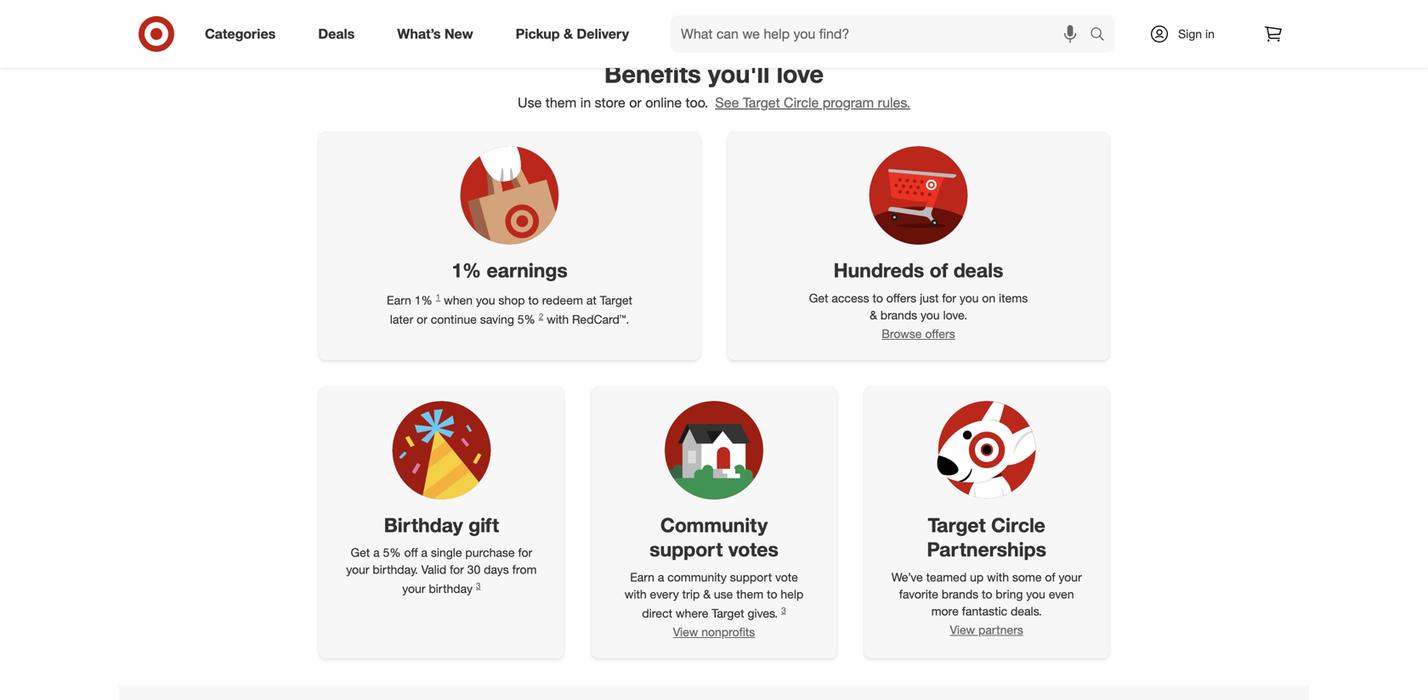 Task type: vqa. For each thing, say whether or not it's contained in the screenshot.
"item"
no



Task type: locate. For each thing, give the bounding box(es) containing it.
offers up & brands you love.
[[887, 291, 917, 306]]

them inside benefits you'll love use them in store or online too. see target circle program rules.
[[546, 94, 577, 111]]

target right "at"
[[600, 293, 632, 308]]

& right pickup at the top left of page
[[564, 26, 573, 42]]

0 vertical spatial 5%
[[518, 312, 535, 327]]

in inside benefits you'll love use them in store or online too. see target circle program rules.
[[580, 94, 591, 111]]

2 with redcard™.
[[539, 311, 629, 327]]

your
[[346, 562, 369, 577], [1059, 570, 1082, 585], [402, 582, 425, 597]]

0 horizontal spatial earn
[[387, 293, 411, 308]]

valid
[[421, 562, 447, 577]]

0 vertical spatial them
[[546, 94, 577, 111]]

offers down & brands you love.
[[925, 326, 955, 341]]

1 vertical spatial 3
[[781, 605, 786, 616]]

you up saving
[[476, 293, 495, 308]]

days
[[484, 562, 509, 577]]

search button
[[1082, 15, 1123, 56]]

&
[[564, 26, 573, 42], [703, 587, 711, 602]]

5% up birthday.
[[383, 545, 401, 560]]

from
[[512, 562, 537, 577]]

your inside target circle partnerships we've teamed up with some of your favorite brands to bring you even more fantastic deals. view partners
[[1059, 570, 1082, 585]]

with
[[547, 312, 569, 327], [987, 570, 1009, 585], [625, 587, 647, 602]]

0 vertical spatial earn
[[387, 293, 411, 308]]

1 vertical spatial them
[[736, 587, 764, 602]]

1 vertical spatial earn
[[630, 570, 655, 585]]

for
[[518, 545, 532, 560], [450, 562, 464, 577]]

1 horizontal spatial 3
[[781, 605, 786, 616]]

your left birthday.
[[346, 562, 369, 577]]

1 vertical spatial for
[[450, 562, 464, 577]]

3 for support votes
[[781, 605, 786, 616]]

or inside benefits you'll love use them in store or online too. see target circle program rules.
[[629, 94, 642, 111]]

view nonprofits link
[[673, 625, 755, 640]]

1 horizontal spatial &
[[703, 587, 711, 602]]

help
[[781, 587, 804, 602]]

1 horizontal spatial you
[[1026, 587, 1046, 602]]

2 horizontal spatial with
[[987, 570, 1009, 585]]

1 horizontal spatial them
[[736, 587, 764, 602]]

earn for earn a community support vote with every trip & use them to help direct where target gives.
[[630, 570, 655, 585]]

target right 'see' on the right top of the page
[[743, 94, 780, 111]]

0 horizontal spatial a
[[373, 545, 380, 560]]

partners
[[979, 623, 1023, 637]]

of
[[1045, 570, 1056, 585]]

them right use
[[546, 94, 577, 111]]

1 horizontal spatial circle
[[991, 513, 1046, 537]]

get left access
[[809, 291, 829, 306]]

target circle partnerships we've teamed up with some of your favorite brands to bring you even more fantastic deals. view partners
[[892, 513, 1082, 637]]

birthday
[[429, 582, 473, 597]]

0 vertical spatial with
[[547, 312, 569, 327]]

with left every
[[625, 587, 647, 602]]

partnerships
[[927, 538, 1047, 562]]

community
[[668, 570, 727, 585]]

for left 30 at bottom
[[450, 562, 464, 577]]

earn inside earn a community support vote with every trip & use them to help direct where target gives.
[[630, 570, 655, 585]]

1 horizontal spatial with
[[625, 587, 647, 602]]

0 vertical spatial in
[[1206, 26, 1215, 41]]

them down support
[[736, 587, 764, 602]]

3 link for gift
[[476, 581, 481, 591]]

0 horizontal spatial 1%
[[415, 293, 433, 308]]

or right later at the left top of the page
[[417, 312, 427, 327]]

3
[[476, 581, 481, 591], [781, 605, 786, 616]]

your up even
[[1059, 570, 1082, 585]]

0 horizontal spatial 3 link
[[476, 581, 481, 591]]

3 link
[[476, 581, 481, 591], [781, 605, 786, 616]]

0 vertical spatial 3
[[476, 581, 481, 591]]

1 vertical spatial 1%
[[415, 293, 433, 308]]

or right store
[[629, 94, 642, 111]]

0 vertical spatial &
[[564, 26, 573, 42]]

view down more
[[950, 623, 975, 637]]

circle up partnerships
[[991, 513, 1046, 537]]

a inside earn a community support vote with every trip & use them to help direct where target gives.
[[658, 570, 664, 585]]

1 vertical spatial in
[[580, 94, 591, 111]]

categories
[[205, 26, 276, 42]]

2 horizontal spatial a
[[658, 570, 664, 585]]

1 horizontal spatial for
[[518, 545, 532, 560]]

0 horizontal spatial get
[[351, 545, 370, 560]]

1 vertical spatial 5%
[[383, 545, 401, 560]]

0 horizontal spatial them
[[546, 94, 577, 111]]

3 down 30 at bottom
[[476, 581, 481, 591]]

1% left 1
[[415, 293, 433, 308]]

support votes
[[650, 538, 779, 562]]

in left store
[[580, 94, 591, 111]]

1 vertical spatial or
[[417, 312, 427, 327]]

items
[[999, 291, 1028, 306]]

1 vertical spatial circle
[[991, 513, 1046, 537]]

to up fantastic
[[982, 587, 992, 602]]

a up every
[[658, 570, 664, 585]]

circle inside target circle partnerships we've teamed up with some of your favorite brands to bring you even more fantastic deals. view partners
[[991, 513, 1046, 537]]

in right sign at the right top of the page
[[1206, 26, 1215, 41]]

& brands you love.
[[870, 308, 967, 323]]

a for birthday gift
[[373, 545, 380, 560]]

with up bring on the right bottom
[[987, 570, 1009, 585]]

circle inside benefits you'll love use them in store or online too. see target circle program rules.
[[784, 94, 819, 111]]

view nonprofits
[[673, 625, 755, 640]]

or inside when you shop to redeem at target later or continue saving 5%
[[417, 312, 427, 327]]

redcard™.
[[572, 312, 629, 327]]

for you on
[[942, 291, 996, 306]]

them inside earn a community support vote with every trip & use them to help direct where target gives.
[[736, 587, 764, 602]]

shop
[[499, 293, 525, 308]]

new
[[445, 26, 473, 42]]

1 horizontal spatial get
[[809, 291, 829, 306]]

1 horizontal spatial view
[[950, 623, 975, 637]]

5% inside when you shop to redeem at target later or continue saving 5%
[[518, 312, 535, 327]]

hundreds
[[834, 259, 924, 282]]

& right trip
[[703, 587, 711, 602]]

earn up every
[[630, 570, 655, 585]]

1 horizontal spatial earn
[[630, 570, 655, 585]]

to up '2'
[[528, 293, 539, 308]]

1 horizontal spatial in
[[1206, 26, 1215, 41]]

1 vertical spatial 3 link
[[781, 605, 786, 616]]

offers
[[887, 291, 917, 306], [925, 326, 955, 341]]

earn
[[387, 293, 411, 308], [630, 570, 655, 585]]

target inside when you shop to redeem at target later or continue saving 5%
[[600, 293, 632, 308]]

earn inside earn 1% 1
[[387, 293, 411, 308]]

0 vertical spatial get
[[809, 291, 829, 306]]

1 vertical spatial with
[[987, 570, 1009, 585]]

sign in link
[[1135, 15, 1241, 53]]

0 horizontal spatial with
[[547, 312, 569, 327]]

1 horizontal spatial 1%
[[452, 259, 481, 282]]

2 horizontal spatial your
[[1059, 570, 1082, 585]]

0 horizontal spatial circle
[[784, 94, 819, 111]]

2 link
[[539, 311, 544, 322]]

even
[[1049, 587, 1074, 602]]

in
[[1206, 26, 1215, 41], [580, 94, 591, 111]]

0 vertical spatial or
[[629, 94, 642, 111]]

to left help on the right
[[767, 587, 777, 602]]

1 horizontal spatial or
[[629, 94, 642, 111]]

your down birthday.
[[402, 582, 425, 597]]

0 horizontal spatial 5%
[[383, 545, 401, 560]]

them
[[546, 94, 577, 111], [736, 587, 764, 602]]

0 vertical spatial circle
[[784, 94, 819, 111]]

too.
[[686, 94, 708, 111]]

0 horizontal spatial view
[[673, 625, 698, 640]]

0 vertical spatial 3 link
[[476, 581, 481, 591]]

0 horizontal spatial 3
[[476, 581, 481, 591]]

bring
[[996, 587, 1023, 602]]

to right access
[[873, 291, 883, 306]]

0 horizontal spatial offers
[[887, 291, 917, 306]]

deals link
[[304, 15, 376, 53]]

trip
[[682, 587, 700, 602]]

benefits
[[604, 59, 701, 89]]

circle down love
[[784, 94, 819, 111]]

get left off
[[351, 545, 370, 560]]

target inside target circle partnerships we've teamed up with some of your favorite brands to bring you even more fantastic deals. view partners
[[928, 513, 986, 537]]

get a 5% off a single purchase for your birthday. valid for 30 days from your birthday
[[346, 545, 537, 597]]

1 vertical spatial offers
[[925, 326, 955, 341]]

0 horizontal spatial or
[[417, 312, 427, 327]]

1%
[[452, 259, 481, 282], [415, 293, 433, 308]]

0 vertical spatial you
[[476, 293, 495, 308]]

5% left 2 link
[[518, 312, 535, 327]]

3 link down help on the right
[[781, 605, 786, 616]]

0 horizontal spatial in
[[580, 94, 591, 111]]

or
[[629, 94, 642, 111], [417, 312, 427, 327]]

deals
[[318, 26, 355, 42]]

get inside hundreds of deals get access to offers just for you on items & brands you love. browse offers
[[809, 291, 829, 306]]

target up nonprofits
[[712, 606, 744, 621]]

1 horizontal spatial offers
[[925, 326, 955, 341]]

you down 'some'
[[1026, 587, 1046, 602]]

1 vertical spatial &
[[703, 587, 711, 602]]

5%
[[518, 312, 535, 327], [383, 545, 401, 560]]

1 vertical spatial get
[[351, 545, 370, 560]]

get inside get a 5% off a single purchase for your birthday. valid for 30 days from your birthday
[[351, 545, 370, 560]]

earn up later at the left top of the page
[[387, 293, 411, 308]]

2 vertical spatial with
[[625, 587, 647, 602]]

target
[[743, 94, 780, 111], [600, 293, 632, 308], [928, 513, 986, 537], [712, 606, 744, 621]]

love
[[777, 59, 824, 89]]

you inside when you shop to redeem at target later or continue saving 5%
[[476, 293, 495, 308]]

a up birthday.
[[373, 545, 380, 560]]

view down where
[[673, 625, 698, 640]]

1 horizontal spatial 5%
[[518, 312, 535, 327]]

0 horizontal spatial you
[[476, 293, 495, 308]]

3 down help on the right
[[781, 605, 786, 616]]

view
[[950, 623, 975, 637], [673, 625, 698, 640]]

with right '2'
[[547, 312, 569, 327]]

browse offers link
[[882, 326, 955, 341]]

a right off
[[421, 545, 428, 560]]

nonprofits
[[702, 625, 755, 640]]

1 horizontal spatial 3 link
[[781, 605, 786, 616]]

3 link down 30 at bottom
[[476, 581, 481, 591]]

1% up when
[[452, 259, 481, 282]]

you inside target circle partnerships we've teamed up with some of your favorite brands to bring you even more fantastic deals. view partners
[[1026, 587, 1046, 602]]

with inside 2 with redcard™.
[[547, 312, 569, 327]]

for up from
[[518, 545, 532, 560]]

a
[[373, 545, 380, 560], [421, 545, 428, 560], [658, 570, 664, 585]]

get
[[809, 291, 829, 306], [351, 545, 370, 560]]

to
[[873, 291, 883, 306], [528, 293, 539, 308], [767, 587, 777, 602], [982, 587, 992, 602]]

target up partnerships
[[928, 513, 986, 537]]

redeem
[[542, 293, 583, 308]]

What can we help you find? suggestions appear below search field
[[671, 15, 1094, 53]]

1 vertical spatial you
[[1026, 587, 1046, 602]]



Task type: describe. For each thing, give the bounding box(es) containing it.
a for community support votes
[[658, 570, 664, 585]]

3 for gift
[[476, 581, 481, 591]]

where
[[676, 606, 709, 621]]

use
[[714, 587, 733, 602]]

benefits you'll love use them in store or online too. see target circle program rules.
[[518, 59, 911, 111]]

fantastic
[[962, 604, 1008, 619]]

favorite
[[899, 587, 938, 602]]

to inside when you shop to redeem at target later or continue saving 5%
[[528, 293, 539, 308]]

program
[[823, 94, 874, 111]]

browse
[[882, 326, 922, 341]]

earn a community support vote with every trip & use them to help direct where target gives.
[[625, 570, 804, 621]]

see target circle program rules. link
[[715, 93, 911, 112]]

1% earnings
[[452, 259, 568, 282]]

birthday.
[[373, 562, 418, 577]]

to inside earn a community support vote with every trip & use them to help direct where target gives.
[[767, 587, 777, 602]]

1% inside earn 1% 1
[[415, 293, 433, 308]]

use
[[518, 94, 542, 111]]

saving
[[480, 312, 514, 327]]

to inside hundreds of deals get access to offers just for you on items & brands you love. browse offers
[[873, 291, 883, 306]]

1 horizontal spatial a
[[421, 545, 428, 560]]

community
[[660, 513, 768, 537]]

up
[[970, 570, 984, 585]]

in inside "link"
[[1206, 26, 1215, 41]]

single
[[431, 545, 462, 560]]

0 horizontal spatial &
[[564, 26, 573, 42]]

target inside earn a community support vote with every trip & use them to help direct where target gives.
[[712, 606, 744, 621]]

support
[[730, 570, 772, 585]]

later
[[390, 312, 413, 327]]

0 vertical spatial for
[[518, 545, 532, 560]]

of deals
[[930, 259, 1004, 282]]

what's new
[[397, 26, 473, 42]]

5% inside get a 5% off a single purchase for your birthday. valid for 30 days from your birthday
[[383, 545, 401, 560]]

categories link
[[190, 15, 297, 53]]

1
[[436, 292, 441, 303]]

online
[[645, 94, 682, 111]]

what's
[[397, 26, 441, 42]]

just
[[920, 291, 939, 306]]

access
[[832, 291, 869, 306]]

when you shop to redeem at target later or continue saving 5%
[[390, 293, 632, 327]]

birthday
[[384, 513, 463, 537]]

to inside target circle partnerships we've teamed up with some of your favorite brands to bring you even more fantastic deals. view partners
[[982, 587, 992, 602]]

when
[[444, 293, 473, 308]]

view partners link
[[950, 623, 1023, 637]]

we've
[[892, 570, 923, 585]]

0 horizontal spatial your
[[346, 562, 369, 577]]

community support votes
[[650, 513, 779, 562]]

pickup
[[516, 26, 560, 42]]

& inside earn a community support vote with every trip & use them to help direct where target gives.
[[703, 587, 711, 602]]

pickup & delivery
[[516, 26, 629, 42]]

30
[[467, 562, 481, 577]]

direct
[[642, 606, 673, 621]]

some
[[1012, 570, 1042, 585]]

delivery
[[577, 26, 629, 42]]

purchase
[[465, 545, 515, 560]]

see
[[715, 94, 739, 111]]

target inside benefits you'll love use them in store or online too. see target circle program rules.
[[743, 94, 780, 111]]

rules.
[[878, 94, 911, 111]]

what's new link
[[383, 15, 495, 53]]

brands
[[942, 587, 979, 602]]

deals.
[[1011, 604, 1042, 619]]

search
[[1082, 27, 1123, 44]]

at
[[586, 293, 597, 308]]

earn for earn 1% 1
[[387, 293, 411, 308]]

3 link for support votes
[[781, 605, 786, 616]]

you'll
[[708, 59, 770, 89]]

sign
[[1178, 26, 1202, 41]]

more
[[931, 604, 959, 619]]

1 horizontal spatial your
[[402, 582, 425, 597]]

pickup & delivery link
[[501, 15, 650, 53]]

0 horizontal spatial for
[[450, 562, 464, 577]]

sign in
[[1178, 26, 1215, 41]]

view inside target circle partnerships we've teamed up with some of your favorite brands to bring you even more fantastic deals. view partners
[[950, 623, 975, 637]]

0 vertical spatial offers
[[887, 291, 917, 306]]

off
[[404, 545, 418, 560]]

every
[[650, 587, 679, 602]]

store
[[595, 94, 626, 111]]

birthday gift
[[384, 513, 499, 537]]

with inside target circle partnerships we've teamed up with some of your favorite brands to bring you even more fantastic deals. view partners
[[987, 570, 1009, 585]]

0 vertical spatial 1%
[[452, 259, 481, 282]]

hundreds of deals get access to offers just for you on items & brands you love. browse offers
[[809, 259, 1028, 341]]

gives.
[[748, 606, 778, 621]]

earn 1% 1
[[387, 292, 441, 308]]

with inside earn a community support vote with every trip & use them to help direct where target gives.
[[625, 587, 647, 602]]

1 link
[[436, 292, 441, 303]]

2
[[539, 311, 544, 322]]

gift
[[469, 513, 499, 537]]

vote
[[775, 570, 798, 585]]

teamed
[[926, 570, 967, 585]]

earnings
[[487, 259, 568, 282]]



